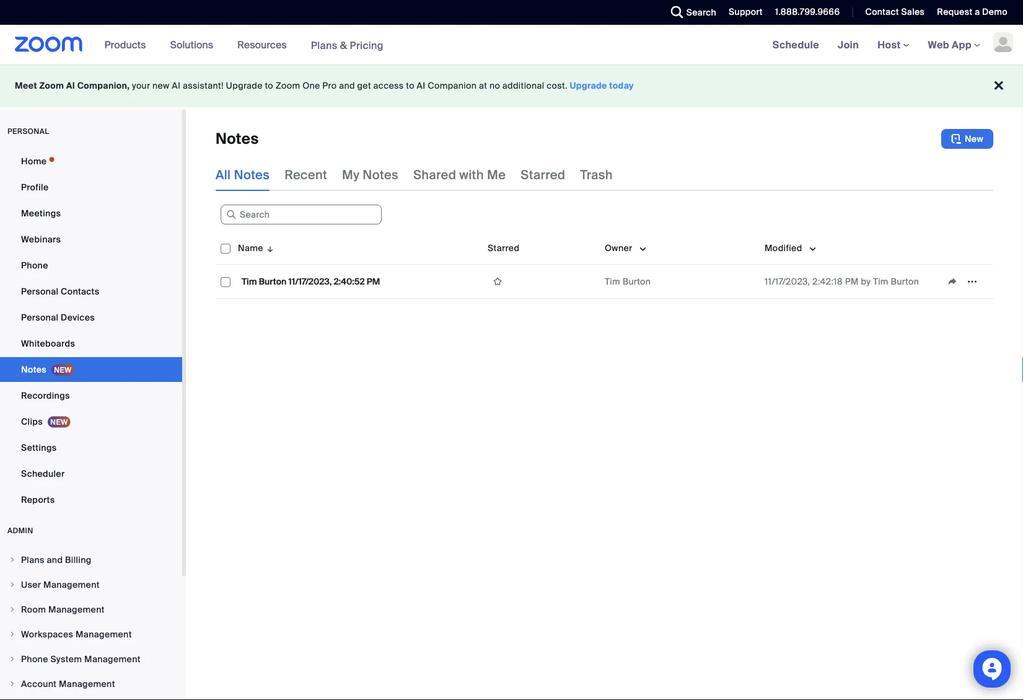 Task type: describe. For each thing, give the bounding box(es) containing it.
2:40:52
[[334, 276, 365, 287]]

web app
[[929, 38, 972, 51]]

personal contacts link
[[0, 279, 182, 304]]

billing
[[65, 554, 91, 565]]

burton for tim burton
[[623, 276, 651, 287]]

companion,
[[77, 80, 130, 91]]

web app button
[[929, 38, 981, 51]]

share image
[[943, 276, 963, 287]]

and inside menu item
[[47, 554, 63, 565]]

1 to from the left
[[265, 80, 273, 91]]

application containing name
[[216, 232, 994, 299]]

notes link
[[0, 357, 182, 382]]

new button
[[942, 129, 994, 149]]

pricing
[[350, 39, 384, 52]]

search button
[[662, 0, 720, 25]]

plans and billing
[[21, 554, 91, 565]]

webinars
[[21, 233, 61, 245]]

settings
[[21, 442, 57, 453]]

user management menu item
[[0, 573, 182, 596]]

tim burton 11/17/2023, 2:40:52 pm
[[242, 276, 380, 287]]

schedule
[[773, 38, 820, 51]]

clips link
[[0, 409, 182, 434]]

profile
[[21, 181, 49, 193]]

burton for tim burton 11/17/2023, 2:40:52 pm
[[259, 276, 287, 287]]

3 ai from the left
[[417, 80, 426, 91]]

right image for phone system management
[[9, 655, 16, 663]]

3 tim from the left
[[874, 276, 889, 287]]

app
[[952, 38, 972, 51]]

phone system management
[[21, 653, 141, 665]]

zoom logo image
[[15, 37, 83, 52]]

tim burton 11/17/2023, 2:40:52 pm unstarred image
[[488, 276, 508, 287]]

starred inside tabs of all notes page tab list
[[521, 167, 566, 183]]

contact sales
[[866, 6, 925, 18]]

products button
[[105, 25, 152, 64]]

sales
[[902, 6, 925, 18]]

a
[[975, 6, 980, 18]]

right image for account management
[[9, 680, 16, 688]]

personal for personal contacts
[[21, 286, 58, 297]]

home link
[[0, 149, 182, 174]]

2 11/17/2023, from the left
[[765, 276, 811, 287]]

shared with me
[[414, 167, 506, 183]]

room
[[21, 604, 46, 615]]

clips
[[21, 416, 43, 427]]

name
[[238, 242, 263, 254]]

workspaces
[[21, 628, 73, 640]]

right image for plans
[[9, 556, 16, 564]]

search
[[687, 7, 717, 18]]

management down workspaces management menu item
[[84, 653, 141, 665]]

resources
[[238, 38, 287, 51]]

phone system management menu item
[[0, 647, 182, 671]]

personal contacts
[[21, 286, 99, 297]]

system
[[50, 653, 82, 665]]

notes up all notes
[[216, 129, 259, 148]]

host
[[878, 38, 904, 51]]

account management
[[21, 678, 115, 689]]

personal devices
[[21, 312, 95, 323]]

2 pm from the left
[[846, 276, 859, 287]]

recordings link
[[0, 383, 182, 408]]

meet zoom ai companion, your new ai assistant! upgrade to zoom one pro and get access to ai companion at no additional cost. upgrade today
[[15, 80, 634, 91]]

1 upgrade from the left
[[226, 80, 263, 91]]

recordings
[[21, 390, 70, 401]]

phone for phone system management
[[21, 653, 48, 665]]

whiteboards
[[21, 338, 75, 349]]

modified
[[765, 242, 803, 254]]

management for user management
[[43, 579, 100, 590]]

plans for plans and billing
[[21, 554, 45, 565]]

room management
[[21, 604, 105, 615]]

meet zoom ai companion, footer
[[0, 64, 1024, 107]]

today
[[610, 80, 634, 91]]

reports link
[[0, 487, 182, 512]]

notes right all
[[234, 167, 270, 183]]

personal menu menu
[[0, 149, 182, 513]]

owner
[[605, 242, 633, 254]]

join
[[838, 38, 859, 51]]

host button
[[878, 38, 910, 51]]

with
[[460, 167, 484, 183]]

phone for phone
[[21, 259, 48, 271]]

pm inside "button"
[[367, 276, 380, 287]]

shared
[[414, 167, 456, 183]]

2:42:18
[[813, 276, 843, 287]]

support
[[729, 6, 763, 18]]

tim burton
[[605, 276, 651, 287]]

solutions button
[[170, 25, 219, 64]]

profile picture image
[[994, 32, 1014, 52]]

solutions
[[170, 38, 213, 51]]

and inside meet zoom ai companion, footer
[[339, 80, 355, 91]]

11/17/2023, 2:42:18 pm by tim burton
[[765, 276, 920, 287]]

settings link
[[0, 435, 182, 460]]

1 ai from the left
[[66, 80, 75, 91]]

resources button
[[238, 25, 292, 64]]

upgrade today link
[[570, 80, 634, 91]]

assistant!
[[183, 80, 224, 91]]

companion
[[428, 80, 477, 91]]



Task type: vqa. For each thing, say whether or not it's contained in the screenshot.
Notes
yes



Task type: locate. For each thing, give the bounding box(es) containing it.
new
[[965, 133, 984, 144]]

your
[[132, 80, 150, 91]]

1 right image from the top
[[9, 606, 16, 613]]

get
[[357, 80, 371, 91]]

1 horizontal spatial ai
[[172, 80, 181, 91]]

starred right me
[[521, 167, 566, 183]]

right image for room management
[[9, 606, 16, 613]]

burton
[[259, 276, 287, 287], [623, 276, 651, 287], [891, 276, 920, 287]]

banner
[[0, 25, 1024, 65]]

tim for tim burton
[[605, 276, 621, 287]]

scheduler
[[21, 468, 65, 479]]

right image
[[9, 556, 16, 564], [9, 581, 16, 588]]

upgrade right the cost.
[[570, 80, 607, 91]]

room management menu item
[[0, 598, 182, 621]]

tim down owner
[[605, 276, 621, 287]]

zoom
[[39, 80, 64, 91], [276, 80, 300, 91]]

0 horizontal spatial to
[[265, 80, 273, 91]]

0 horizontal spatial 11/17/2023,
[[289, 276, 332, 287]]

2 horizontal spatial ai
[[417, 80, 426, 91]]

recent
[[285, 167, 327, 183]]

starred
[[521, 167, 566, 183], [488, 242, 520, 254]]

phone
[[21, 259, 48, 271], [21, 653, 48, 665]]

1 burton from the left
[[259, 276, 287, 287]]

right image left account
[[9, 680, 16, 688]]

0 horizontal spatial and
[[47, 554, 63, 565]]

plans up user
[[21, 554, 45, 565]]

management
[[43, 579, 100, 590], [48, 604, 105, 615], [76, 628, 132, 640], [84, 653, 141, 665], [59, 678, 115, 689]]

2 personal from the top
[[21, 312, 58, 323]]

pm left by
[[846, 276, 859, 287]]

management for room management
[[48, 604, 105, 615]]

management for account management
[[59, 678, 115, 689]]

burton inside tim burton 11/17/2023, 2:40:52 pm "button"
[[259, 276, 287, 287]]

phone down webinars
[[21, 259, 48, 271]]

right image inside plans and billing menu item
[[9, 556, 16, 564]]

pro
[[323, 80, 337, 91]]

banner containing products
[[0, 25, 1024, 65]]

plans & pricing
[[311, 39, 384, 52]]

2 right image from the top
[[9, 581, 16, 588]]

0 vertical spatial and
[[339, 80, 355, 91]]

starred up tim burton 11/17/2023, 2:40:52 pm unstarred image
[[488, 242, 520, 254]]

notes up recordings
[[21, 364, 46, 375]]

personal
[[7, 126, 49, 136]]

personal up 'personal devices'
[[21, 286, 58, 297]]

contacts
[[61, 286, 99, 297]]

2 to from the left
[[406, 80, 415, 91]]

user
[[21, 579, 41, 590]]

1 horizontal spatial upgrade
[[570, 80, 607, 91]]

meet
[[15, 80, 37, 91]]

request a demo link
[[928, 0, 1024, 25], [938, 6, 1008, 18]]

personal for personal devices
[[21, 312, 58, 323]]

1 personal from the top
[[21, 286, 58, 297]]

right image left system
[[9, 655, 16, 663]]

1.888.799.9666 button
[[766, 0, 844, 25], [776, 6, 840, 18]]

1 zoom from the left
[[39, 80, 64, 91]]

plans inside menu item
[[21, 554, 45, 565]]

to down resources dropdown button
[[265, 80, 273, 91]]

right image for user
[[9, 581, 16, 588]]

ai left companion,
[[66, 80, 75, 91]]

zoom right the meet in the left top of the page
[[39, 80, 64, 91]]

all notes
[[216, 167, 270, 183]]

11/17/2023, left 2:40:52
[[289, 276, 332, 287]]

0 horizontal spatial tim
[[242, 276, 257, 287]]

1 phone from the top
[[21, 259, 48, 271]]

1 horizontal spatial 11/17/2023,
[[765, 276, 811, 287]]

0 vertical spatial personal
[[21, 286, 58, 297]]

products
[[105, 38, 146, 51]]

personal devices link
[[0, 305, 182, 330]]

tim right by
[[874, 276, 889, 287]]

11/17/2023, down modified
[[765, 276, 811, 287]]

1 vertical spatial phone
[[21, 653, 48, 665]]

0 vertical spatial right image
[[9, 556, 16, 564]]

0 vertical spatial phone
[[21, 259, 48, 271]]

management for workspaces management
[[76, 628, 132, 640]]

schedule link
[[764, 25, 829, 64]]

zoom left one
[[276, 80, 300, 91]]

0 horizontal spatial zoom
[[39, 80, 64, 91]]

2 horizontal spatial burton
[[891, 276, 920, 287]]

&
[[340, 39, 347, 52]]

contact
[[866, 6, 900, 18]]

meetings link
[[0, 201, 182, 226]]

user management
[[21, 579, 100, 590]]

management down 'room management' menu item
[[76, 628, 132, 640]]

admin
[[7, 526, 33, 535]]

1 vertical spatial right image
[[9, 581, 16, 588]]

1 horizontal spatial burton
[[623, 276, 651, 287]]

to right the access
[[406, 80, 415, 91]]

cost.
[[547, 80, 568, 91]]

support link
[[720, 0, 766, 25], [729, 6, 763, 18]]

burton right by
[[891, 276, 920, 287]]

1 vertical spatial plans
[[21, 554, 45, 565]]

2 upgrade from the left
[[570, 80, 607, 91]]

pm right 2:40:52
[[367, 276, 380, 287]]

access
[[374, 80, 404, 91]]

0 vertical spatial plans
[[311, 39, 338, 52]]

1 horizontal spatial starred
[[521, 167, 566, 183]]

demo
[[983, 6, 1008, 18]]

0 horizontal spatial upgrade
[[226, 80, 263, 91]]

application
[[216, 232, 994, 299], [943, 272, 989, 291]]

additional
[[503, 80, 545, 91]]

menu item
[[0, 697, 182, 700]]

one
[[303, 80, 320, 91]]

right image inside phone system management menu item
[[9, 655, 16, 663]]

phone inside menu item
[[21, 653, 48, 665]]

ai left the companion
[[417, 80, 426, 91]]

arrow down image
[[263, 241, 275, 255]]

trash
[[581, 167, 613, 183]]

0 horizontal spatial pm
[[367, 276, 380, 287]]

plans inside product information navigation
[[311, 39, 338, 52]]

request a demo
[[938, 6, 1008, 18]]

profile link
[[0, 175, 182, 200]]

0 horizontal spatial burton
[[259, 276, 287, 287]]

phone inside "personal menu" menu
[[21, 259, 48, 271]]

tim burton 11/17/2023, 2:40:52 pm button
[[238, 273, 384, 290]]

by
[[862, 276, 871, 287]]

1 11/17/2023, from the left
[[289, 276, 332, 287]]

right image for workspaces management
[[9, 631, 16, 638]]

account
[[21, 678, 57, 689]]

burton down owner
[[623, 276, 651, 287]]

1.888.799.9666
[[776, 6, 840, 18]]

11/17/2023, inside tim burton 11/17/2023, 2:40:52 pm "button"
[[289, 276, 332, 287]]

right image inside workspaces management menu item
[[9, 631, 16, 638]]

1 horizontal spatial zoom
[[276, 80, 300, 91]]

2 ai from the left
[[172, 80, 181, 91]]

me
[[487, 167, 506, 183]]

right image left user
[[9, 581, 16, 588]]

management inside menu item
[[43, 579, 100, 590]]

1 vertical spatial personal
[[21, 312, 58, 323]]

plans left & in the top left of the page
[[311, 39, 338, 52]]

my
[[342, 167, 360, 183]]

right image left room
[[9, 606, 16, 613]]

request
[[938, 6, 973, 18]]

all
[[216, 167, 231, 183]]

1 horizontal spatial and
[[339, 80, 355, 91]]

2 tim from the left
[[605, 276, 621, 287]]

1 tim from the left
[[242, 276, 257, 287]]

2 phone from the top
[[21, 653, 48, 665]]

right image down admin
[[9, 556, 16, 564]]

product information navigation
[[95, 25, 393, 65]]

0 horizontal spatial ai
[[66, 80, 75, 91]]

1 vertical spatial and
[[47, 554, 63, 565]]

more options for tim burton 11/17/2023, 2:40:52 pm image
[[963, 276, 983, 287]]

management down phone system management menu item
[[59, 678, 115, 689]]

4 right image from the top
[[9, 680, 16, 688]]

tim down name
[[242, 276, 257, 287]]

scheduler link
[[0, 461, 182, 486]]

and left get
[[339, 80, 355, 91]]

management up workspaces management
[[48, 604, 105, 615]]

my notes
[[342, 167, 399, 183]]

3 burton from the left
[[891, 276, 920, 287]]

management down billing
[[43, 579, 100, 590]]

pm
[[367, 276, 380, 287], [846, 276, 859, 287]]

3 right image from the top
[[9, 655, 16, 663]]

right image
[[9, 606, 16, 613], [9, 631, 16, 638], [9, 655, 16, 663], [9, 680, 16, 688]]

plans for plans & pricing
[[311, 39, 338, 52]]

phone up account
[[21, 653, 48, 665]]

0 horizontal spatial plans
[[21, 554, 45, 565]]

account management menu item
[[0, 672, 182, 696]]

notes right my
[[363, 167, 399, 183]]

join link
[[829, 25, 869, 64]]

2 right image from the top
[[9, 631, 16, 638]]

1 right image from the top
[[9, 556, 16, 564]]

right image inside "user management" menu item
[[9, 581, 16, 588]]

2 horizontal spatial tim
[[874, 276, 889, 287]]

new
[[153, 80, 170, 91]]

0 vertical spatial starred
[[521, 167, 566, 183]]

1 horizontal spatial to
[[406, 80, 415, 91]]

1 pm from the left
[[367, 276, 380, 287]]

admin menu menu
[[0, 548, 182, 700]]

workspaces management menu item
[[0, 623, 182, 646]]

11/17/2023,
[[289, 276, 332, 287], [765, 276, 811, 287]]

home
[[21, 155, 47, 167]]

plans & pricing link
[[311, 39, 384, 52], [311, 39, 384, 52]]

right image left 'workspaces'
[[9, 631, 16, 638]]

2 zoom from the left
[[276, 80, 300, 91]]

webinars link
[[0, 227, 182, 252]]

1 horizontal spatial tim
[[605, 276, 621, 287]]

to
[[265, 80, 273, 91], [406, 80, 415, 91]]

plans
[[311, 39, 338, 52], [21, 554, 45, 565]]

upgrade down product information navigation
[[226, 80, 263, 91]]

burton down arrow down icon
[[259, 276, 287, 287]]

tim for tim burton 11/17/2023, 2:40:52 pm
[[242, 276, 257, 287]]

1 vertical spatial starred
[[488, 242, 520, 254]]

no
[[490, 80, 500, 91]]

phone link
[[0, 253, 182, 278]]

upgrade
[[226, 80, 263, 91], [570, 80, 607, 91]]

contact sales link
[[857, 0, 928, 25], [866, 6, 925, 18]]

at
[[479, 80, 487, 91]]

right image inside 'room management' menu item
[[9, 606, 16, 613]]

tabs of all notes page tab list
[[216, 159, 613, 191]]

1 horizontal spatial plans
[[311, 39, 338, 52]]

0 horizontal spatial starred
[[488, 242, 520, 254]]

personal up whiteboards
[[21, 312, 58, 323]]

tim
[[242, 276, 257, 287], [605, 276, 621, 287], [874, 276, 889, 287]]

1 horizontal spatial pm
[[846, 276, 859, 287]]

right image inside account management menu item
[[9, 680, 16, 688]]

whiteboards link
[[0, 331, 182, 356]]

2 burton from the left
[[623, 276, 651, 287]]

and left billing
[[47, 554, 63, 565]]

Search text field
[[221, 205, 382, 224]]

meetings navigation
[[764, 25, 1024, 65]]

plans and billing menu item
[[0, 548, 182, 572]]

notes inside "personal menu" menu
[[21, 364, 46, 375]]

ai right new
[[172, 80, 181, 91]]

tim inside tim burton 11/17/2023, 2:40:52 pm "button"
[[242, 276, 257, 287]]

web
[[929, 38, 950, 51]]

and
[[339, 80, 355, 91], [47, 554, 63, 565]]



